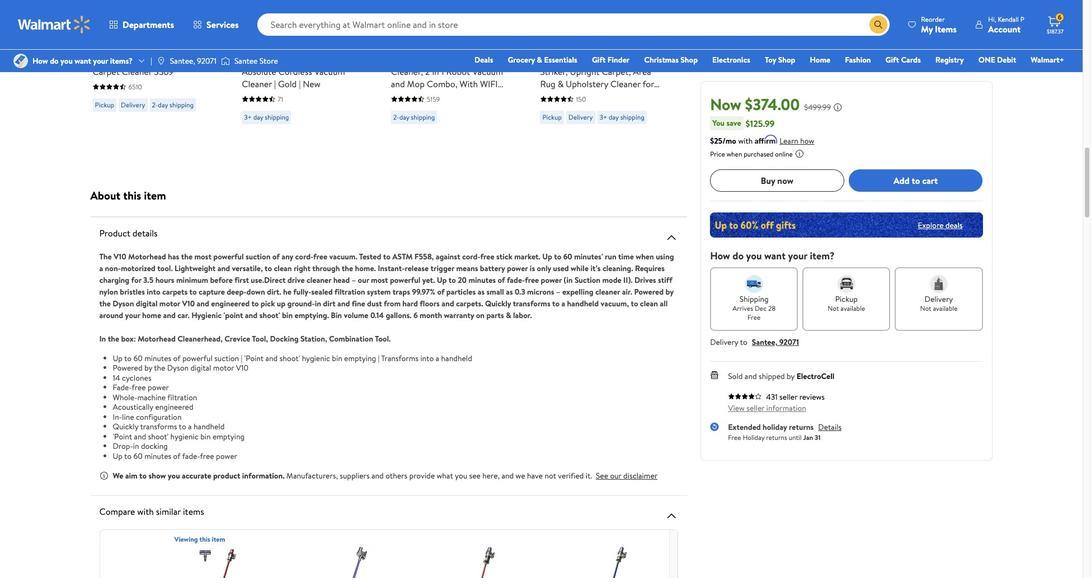 Task type: vqa. For each thing, say whether or not it's contained in the screenshot.
Options link for From $5.00 Snoopy Sleigh Walmart Gift Card
no



Task type: locate. For each thing, give the bounding box(es) containing it.
dyson inside the v10 motorhead has the most powerful suction of any cord-free vacuum. tested to astm f558, against cord-free stick market. up to 60 minutes' run time when using a non-motorized tool. lightweight and versatile, to clean right through the home. instant-release trigger means battery power is only used while it's cleaning. requires charging for 3.5 hours minimum before first use.direct drive cleaner head – our most powerful yet. up to 20 minutes of fade-free power (in suction mode ii). drives stiff nylon bristles into carpets to capture deep-down dirt. he fully-sealed filtration system traps 99.97% of particles as small as 0.3 microns – expelling cleaner air. powered by the dyson digital motor v10 and engineered to pick up ground-in dirt and fine dust from hard floors and carpets. quickly transforms to a handheld vacuum, to clean all around your home and car. hygienic 'point and shoot' bin emptying. bin volume 0.14 gallons. 6 month warranty on parts & labor.
[[113, 298, 134, 309]]

how for how do you want your items?
[[32, 55, 48, 67]]

0 horizontal spatial handheld
[[194, 421, 225, 433]]

power
[[507, 263, 528, 274], [541, 275, 562, 286], [148, 382, 169, 393], [216, 451, 237, 462]]

0 horizontal spatial bin
[[200, 431, 211, 442]]

2 horizontal spatial cleaner
[[611, 78, 641, 90]]

cord- up right
[[295, 251, 313, 262]]

with down $299.00
[[615, 53, 631, 65]]

your left home
[[125, 310, 140, 321]]

and up bin
[[337, 298, 350, 309]]

and up warranty
[[442, 298, 454, 309]]

to up use.direct
[[265, 263, 272, 274]]

& right rug
[[558, 78, 564, 90]]

1 vertical spatial 2-
[[393, 112, 399, 122]]

bin inside the v10 motorhead has the most powerful suction of any cord-free vacuum. tested to astm f558, against cord-free stick market. up to 60 minutes' run time when using a non-motorized tool. lightweight and versatile, to clean right through the home. instant-release trigger means battery power is only used while it's cleaning. requires charging for 3.5 hours minimum before first use.direct drive cleaner head – our most powerful yet. up to 20 minutes of fade-free power (in suction mode ii). drives stiff nylon bristles into carpets to capture deep-down dirt. he fully-sealed filtration system traps 99.97% of particles as small as 0.3 microns – expelling cleaner air. powered by the dyson digital motor v10 and engineered to pick up ground-in dirt and fine dust from hard floors and carpets. quickly transforms to a handheld vacuum, to clean all around your home and car. hygienic 'point and shoot' bin emptying. bin volume 0.14 gallons. 6 month warranty on parts & labor.
[[282, 310, 293, 321]]

0 horizontal spatial free
[[728, 433, 741, 442]]

1 horizontal spatial into
[[421, 353, 434, 364]]

2
[[425, 65, 430, 78]]

0 horizontal spatial with
[[137, 506, 154, 518]]

intent image for delivery image
[[930, 275, 948, 293]]

1 add to cart image from the left
[[396, 0, 409, 11]]

santee, down $123.59
[[170, 55, 195, 67]]

free inside shipping arrives dec 28 free
[[748, 313, 761, 322]]

now
[[778, 175, 794, 187]]

of left any
[[272, 251, 280, 262]]

stain down area
[[620, 90, 639, 102]]

shop for toy shop
[[778, 54, 796, 65]]

now inside the now $219.00 $299.00 shark carpetxpert with stain striker, upright carpet, area rug & upholstery cleaner for pets, built-in spot & stain eliminator, deep cleaning & tough stain removal, carpet shampooer, navy, ex200
[[540, 36, 560, 50]]

0 horizontal spatial  image
[[157, 57, 166, 65]]

now inside sponsored now $399.99 $649.99 dyson v12 detect slim absolute cordless vacuum cleaner | gold | new
[[242, 36, 262, 50]]

pickup up shampooer,
[[543, 112, 562, 122]]

power down only
[[541, 275, 562, 286]]

pets,
[[540, 90, 559, 102]]

0 horizontal spatial for
[[131, 275, 141, 286]]

cleaner up sealed on the left
[[307, 275, 332, 286]]

$119.99
[[414, 36, 444, 50]]

tool.
[[375, 333, 391, 345]]

1 vertical spatial suction
[[214, 353, 239, 364]]

carpet inside now $78.00 $123.59 bissell little green portable carpet cleaner 3369
[[93, 65, 120, 78]]

carpet inside the now $219.00 $299.00 shark carpetxpert with stain striker, upright carpet, area rug & upholstery cleaner for pets, built-in spot & stain eliminator, deep cleaning & tough stain removal, carpet shampooer, navy, ex200
[[625, 114, 652, 127]]

3+ day shipping down 71
[[244, 112, 289, 122]]

for inside the now $219.00 $299.00 shark carpetxpert with stain striker, upright carpet, area rug & upholstery cleaner for pets, built-in spot & stain eliminator, deep cleaning & tough stain removal, carpet shampooer, navy, ex200
[[643, 78, 654, 90]]

0 vertical spatial handheld
[[567, 298, 599, 309]]

when
[[727, 149, 742, 159], [636, 251, 654, 262]]

delivery down the 150
[[569, 112, 593, 122]]

santee, down the dec
[[752, 337, 778, 348]]

explore deals
[[918, 220, 963, 231]]

item for about this item
[[144, 188, 166, 203]]

0 vertical spatial for
[[643, 78, 654, 90]]

dyson v8 origin  cordless vacuum | purple | new image
[[324, 545, 382, 579]]

 image left the santee
[[221, 55, 230, 67]]

santee,
[[170, 55, 195, 67], [752, 337, 778, 348]]

search icon image
[[874, 20, 883, 29]]

minutes up show
[[144, 451, 171, 462]]

motor inside "up to 60 minutes of powerful suction | 'point and shoot' hygienic bin emptying | transforms into a handheld powered by the dyson digital motor v10 14 cyclones fade-free power whole-machine filtration acoustically engineered in-line configuration quickly transforms to a handheld 'point and shoot' hygienic bin emptying drop-in docking up to 60 minutes of fade-free power"
[[213, 363, 234, 374]]

0 horizontal spatial 3+ day shipping
[[244, 112, 289, 122]]

0 vertical spatial 'point
[[244, 353, 264, 364]]

0 vertical spatial how
[[32, 55, 48, 67]]

not inside pickup not available
[[828, 304, 839, 313]]

2 not from the left
[[920, 304, 932, 313]]

returns left 31 on the bottom of page
[[789, 422, 814, 433]]

1 horizontal spatial cleaner
[[242, 78, 272, 90]]

online
[[775, 149, 793, 159]]

the down nylon
[[99, 298, 111, 309]]

item inside row
[[212, 535, 225, 545]]

of down cleanerhead,
[[173, 353, 181, 364]]

transforms inside "up to 60 minutes of powerful suction | 'point and shoot' hygienic bin emptying | transforms into a handheld powered by the dyson digital motor v10 14 cyclones fade-free power whole-machine filtration acoustically engineered in-line configuration quickly transforms to a handheld 'point and shoot' hygienic bin emptying drop-in docking up to 60 minutes of fade-free power"
[[140, 421, 177, 433]]

0 horizontal spatial available
[[841, 304, 866, 313]]

digital inside the v10 motorhead has the most powerful suction of any cord-free vacuum. tested to astm f558, against cord-free stick market. up to 60 minutes' run time when using a non-motorized tool. lightweight and versatile, to clean right through the home. instant-release trigger means battery power is only used while it's cleaning. requires charging for 3.5 hours minimum before first use.direct drive cleaner head – our most powerful yet. up to 20 minutes of fade-free power (in suction mode ii). drives stiff nylon bristles into carpets to capture deep-down dirt. he fully-sealed filtration system traps 99.97% of particles as small as 0.3 microns – expelling cleaner air. powered by the dyson digital motor v10 and engineered to pick up ground-in dirt and fine dust from hard floors and carpets. quickly transforms to a handheld vacuum, to clean all around your home and car. hygienic 'point and shoot' bin emptying. bin volume 0.14 gallons. 6 month warranty on parts & labor.
[[136, 298, 158, 309]]

2 product group from the left
[[242, 0, 367, 128]]

1 product group from the left
[[93, 0, 217, 128]]

your left items?
[[93, 55, 108, 67]]

item up details
[[144, 188, 166, 203]]

1 shop from the left
[[681, 54, 698, 65]]

$125.99
[[746, 117, 775, 130]]

with left similar
[[137, 506, 154, 518]]

'point
[[224, 310, 243, 321]]

 image for santee, 92071
[[157, 57, 166, 65]]

dyson left v12
[[242, 53, 266, 65]]

gift finder link
[[587, 54, 635, 66]]

0 horizontal spatial suction
[[214, 353, 239, 364]]

affirm image
[[755, 135, 778, 144]]

v10 up "non-"
[[114, 251, 126, 262]]

2 available from the left
[[933, 304, 958, 313]]

0 horizontal spatial as
[[478, 286, 485, 297]]

0 vertical spatial this
[[123, 188, 141, 203]]

bissell
[[93, 53, 124, 65]]

0 horizontal spatial most
[[194, 251, 211, 262]]

intent image for shipping image
[[745, 275, 763, 293]]

suction inside the v10 motorhead has the most powerful suction of any cord-free vacuum. tested to astm f558, against cord-free stick market. up to 60 minutes' run time when using a non-motorized tool. lightweight and versatile, to clean right through the home. instant-release trigger means battery power is only used while it's cleaning. requires charging for 3.5 hours minimum before first use.direct drive cleaner head – our most powerful yet. up to 20 minutes of fade-free power (in suction mode ii). drives stiff nylon bristles into carpets to capture deep-down dirt. he fully-sealed filtration system traps 99.97% of particles as small as 0.3 microns – expelling cleaner air. powered by the dyson digital motor v10 and engineered to pick up ground-in dirt and fine dust from hard floors and carpets. quickly transforms to a handheld vacuum, to clean all around your home and car. hygienic 'point and shoot' bin emptying. bin volume 0.14 gallons. 6 month warranty on parts & labor.
[[246, 251, 271, 262]]

intent image for pickup image
[[838, 275, 856, 293]]

engineered right acoustically
[[155, 402, 193, 413]]

delivery not available
[[920, 294, 958, 313]]

free for extended
[[728, 433, 741, 442]]

 image
[[221, 55, 230, 67], [157, 57, 166, 65]]

add to cart image
[[396, 0, 409, 11], [545, 0, 558, 11]]

hard
[[403, 298, 418, 309]]

1 vertical spatial how
[[710, 249, 730, 263]]

a down the expelling
[[562, 298, 565, 309]]

shoot' inside the v10 motorhead has the most powerful suction of any cord-free vacuum. tested to astm f558, against cord-free stick market. up to 60 minutes' run time when using a non-motorized tool. lightweight and versatile, to clean right through the home. instant-release trigger means battery power is only used while it's cleaning. requires charging for 3.5 hours minimum before first use.direct drive cleaner head – our most powerful yet. up to 20 minutes of fade-free power (in suction mode ii). drives stiff nylon bristles into carpets to capture deep-down dirt. he fully-sealed filtration system traps 99.97% of particles as small as 0.3 microns – expelling cleaner air. powered by the dyson digital motor v10 and engineered to pick up ground-in dirt and fine dust from hard floors and carpets. quickly transforms to a handheld vacuum, to clean all around your home and car. hygienic 'point and shoot' bin emptying. bin volume 0.14 gallons. 6 month warranty on parts & labor.
[[259, 310, 280, 321]]

robot right 1
[[446, 65, 470, 78]]

0 vertical spatial –
[[352, 275, 356, 286]]

suction inside "up to 60 minutes of powerful suction | 'point and shoot' hygienic bin emptying | transforms into a handheld powered by the dyson digital motor v10 14 cyclones fade-free power whole-machine filtration acoustically engineered in-line configuration quickly transforms to a handheld 'point and shoot' hygienic bin emptying drop-in docking up to 60 minutes of fade-free power"
[[214, 353, 239, 364]]

small
[[487, 286, 504, 297]]

handheld inside the v10 motorhead has the most powerful suction of any cord-free vacuum. tested to astm f558, against cord-free stick market. up to 60 minutes' run time when using a non-motorized tool. lightweight and versatile, to clean right through the home. instant-release trigger means battery power is only used while it's cleaning. requires charging for 3.5 hours minimum before first use.direct drive cleaner head – our most powerful yet. up to 20 minutes of fade-free power (in suction mode ii). drives stiff nylon bristles into carpets to capture deep-down dirt. he fully-sealed filtration system traps 99.97% of particles as small as 0.3 microns – expelling cleaner air. powered by the dyson digital motor v10 and engineered to pick up ground-in dirt and fine dust from hard floors and carpets. quickly transforms to a handheld vacuum, to clean all around your home and car. hygienic 'point and shoot' bin emptying. bin volume 0.14 gallons. 6 month warranty on parts & labor.
[[567, 298, 599, 309]]

1 vertical spatial do
[[733, 249, 744, 263]]

1 vertical spatial want
[[765, 249, 786, 263]]

free down shipping
[[748, 313, 761, 322]]

in left dirt
[[315, 298, 321, 309]]

1 horizontal spatial carpet
[[625, 114, 652, 127]]

1 vertical spatial shoot'
[[280, 353, 300, 364]]

gift for gift cards
[[886, 54, 899, 65]]

add to cart image
[[246, 0, 260, 11]]

cleaner down santee store
[[242, 78, 272, 90]]

0 horizontal spatial clean
[[274, 263, 292, 274]]

dyson down cleanerhead,
[[167, 363, 189, 374]]

dyson v11 cordless vacuum cleaner | blue | new image
[[584, 545, 642, 579]]

shipped
[[759, 371, 785, 382]]

pet
[[454, 90, 467, 102]]

1 vertical spatial engineered
[[155, 402, 193, 413]]

2 vertical spatial v10
[[236, 363, 249, 374]]

0 vertical spatial powered
[[634, 286, 664, 297]]

in inside "up to 60 minutes of powerful suction | 'point and shoot' hygienic bin emptying | transforms into a handheld powered by the dyson digital motor v10 14 cyclones fade-free power whole-machine filtration acoustically engineered in-line configuration quickly transforms to a handheld 'point and shoot' hygienic bin emptying drop-in docking up to 60 minutes of fade-free power"
[[133, 441, 139, 452]]

1 horizontal spatial v10
[[182, 298, 195, 309]]

2 gift from the left
[[886, 54, 899, 65]]

0 vertical spatial into
[[147, 286, 160, 297]]

1 vertical spatial motorhead
[[138, 333, 176, 345]]

product group containing now $219.00
[[540, 0, 665, 139]]

available for pickup
[[841, 304, 866, 313]]

do down walmart 'image'
[[50, 55, 59, 67]]

 image
[[13, 54, 28, 68]]

2- down connection
[[393, 112, 399, 122]]

1 horizontal spatial for
[[643, 78, 654, 90]]

0 vertical spatial 6
[[1058, 12, 1062, 22]]

services button
[[184, 11, 248, 38]]

transforms down microns
[[513, 298, 551, 309]]

20
[[458, 275, 467, 286]]

0 vertical spatial hygienic
[[302, 353, 330, 364]]

legal information image
[[795, 149, 804, 158]]

buy now button
[[710, 170, 845, 192]]

fade- up accurate
[[182, 451, 200, 462]]

not inside 'delivery not available'
[[920, 304, 932, 313]]

1 horizontal spatial shop
[[778, 54, 796, 65]]

carpet right removal,
[[625, 114, 652, 127]]

and left mop
[[391, 78, 405, 90]]

product group
[[93, 0, 217, 128], [242, 0, 367, 128], [391, 0, 516, 128], [540, 0, 665, 139]]

free inside 'extended holiday returns details free holiday returns until jan 31'
[[728, 433, 741, 442]]

shoot' down configuration
[[148, 431, 169, 442]]

christmas
[[644, 54, 679, 65]]

free for shipping
[[748, 313, 761, 322]]

into inside "up to 60 minutes of powerful suction | 'point and shoot' hygienic bin emptying | transforms into a handheld powered by the dyson digital motor v10 14 cyclones fade-free power whole-machine filtration acoustically engineered in-line configuration quickly transforms to a handheld 'point and shoot' hygienic bin emptying drop-in docking up to 60 minutes of fade-free power"
[[421, 353, 434, 364]]

1 vertical spatial handheld
[[441, 353, 472, 364]]

1 horizontal spatial as
[[506, 286, 513, 297]]

gift left cards
[[886, 54, 899, 65]]

your left item?
[[788, 249, 808, 263]]

0 vertical spatial want
[[75, 55, 91, 67]]

minutes'
[[574, 251, 603, 262]]

green
[[149, 53, 173, 65]]

1 vertical spatial with
[[738, 135, 753, 147]]

sold
[[728, 371, 743, 382]]

home. instant-
[[355, 263, 405, 274]]

how for how do you want your item?
[[710, 249, 730, 263]]

system
[[367, 286, 391, 297]]

cord- up means
[[462, 251, 481, 262]]

motorhead up motorized
[[128, 251, 166, 262]]

0 horizontal spatial powered
[[113, 363, 142, 374]]

up to sixty percent off deals. shop now. image
[[710, 213, 983, 238]]

1 vertical spatial santee,
[[752, 337, 778, 348]]

0 vertical spatial pickup
[[95, 100, 114, 109]]

1 vertical spatial –
[[556, 286, 561, 297]]

0 vertical spatial fade-
[[507, 275, 525, 286]]

gold
[[278, 78, 297, 90]]

3+ up navy,
[[600, 112, 607, 122]]

viewing this item row
[[100, 535, 678, 579]]

powerful up traps
[[390, 275, 421, 286]]

available inside pickup not available
[[841, 304, 866, 313]]

0 horizontal spatial not
[[828, 304, 839, 313]]

arrives
[[733, 304, 753, 313]]

1 vertical spatial fade-
[[182, 451, 200, 462]]

1 horizontal spatial filtration
[[335, 286, 365, 297]]

1 vertical spatial carpet
[[625, 114, 652, 127]]

services
[[207, 18, 239, 31]]

motor inside the v10 motorhead has the most powerful suction of any cord-free vacuum. tested to astm f558, against cord-free stick market. up to 60 minutes' run time when using a non-motorized tool. lightweight and versatile, to clean right through the home. instant-release trigger means battery power is only used while it's cleaning. requires charging for 3.5 hours minimum before first use.direct drive cleaner head – our most powerful yet. up to 20 minutes of fade-free power (in suction mode ii). drives stiff nylon bristles into carpets to capture deep-down dirt. he fully-sealed filtration system traps 99.97% of particles as small as 0.3 microns – expelling cleaner air. powered by the dyson digital motor v10 and engineered to pick up ground-in dirt and fine dust from hard floors and carpets. quickly transforms to a handheld vacuum, to clean all around your home and car. hygienic 'point and shoot' bin emptying. bin volume 0.14 gallons. 6 month warranty on parts & labor.
[[159, 298, 180, 309]]

available inside 'delivery not available'
[[933, 304, 958, 313]]

hi,
[[988, 14, 997, 24]]

1 vertical spatial most
[[371, 275, 388, 286]]

digital inside "up to 60 minutes of powerful suction | 'point and shoot' hygienic bin emptying | transforms into a handheld powered by the dyson digital motor v10 14 cyclones fade-free power whole-machine filtration acoustically engineered in-line configuration quickly transforms to a handheld 'point and shoot' hygienic bin emptying drop-in docking up to 60 minutes of fade-free power"
[[191, 363, 211, 374]]

powered inside the v10 motorhead has the most powerful suction of any cord-free vacuum. tested to astm f558, against cord-free stick market. up to 60 minutes' run time when using a non-motorized tool. lightweight and versatile, to clean right through the home. instant-release trigger means battery power is only used while it's cleaning. requires charging for 3.5 hours minimum before first use.direct drive cleaner head – our most powerful yet. up to 20 minutes of fade-free power (in suction mode ii). drives stiff nylon bristles into carpets to capture deep-down dirt. he fully-sealed filtration system traps 99.97% of particles as small as 0.3 microns – expelling cleaner air. powered by the dyson digital motor v10 and engineered to pick up ground-in dirt and fine dust from hard floors and carpets. quickly transforms to a handheld vacuum, to clean all around your home and car. hygienic 'point and shoot' bin emptying. bin volume 0.14 gallons. 6 month warranty on parts & labor.
[[634, 286, 664, 297]]

3 product group from the left
[[391, 0, 516, 128]]

it's
[[591, 263, 601, 274]]

engineered inside the v10 motorhead has the most powerful suction of any cord-free vacuum. tested to astm f558, against cord-free stick market. up to 60 minutes' run time when using a non-motorized tool. lightweight and versatile, to clean right through the home. instant-release trigger means battery power is only used while it's cleaning. requires charging for 3.5 hours minimum before first use.direct drive cleaner head – our most powerful yet. up to 20 minutes of fade-free power (in suction mode ii). drives stiff nylon bristles into carpets to capture deep-down dirt. he fully-sealed filtration system traps 99.97% of particles as small as 0.3 microns – expelling cleaner air. powered by the dyson digital motor v10 and engineered to pick up ground-in dirt and fine dust from hard floors and carpets. quickly transforms to a handheld vacuum, to clean all around your home and car. hygienic 'point and shoot' bin emptying. bin volume 0.14 gallons. 6 month warranty on parts & labor.
[[211, 298, 250, 309]]

cleaning
[[607, 102, 641, 114]]

2 3+ from the left
[[600, 112, 607, 122]]

3.5
[[143, 275, 154, 286]]

upholstery
[[566, 78, 608, 90]]

1 horizontal spatial want
[[765, 249, 786, 263]]

1 3+ from the left
[[244, 112, 252, 122]]

0 horizontal spatial motor
[[159, 298, 180, 309]]

& inside the v10 motorhead has the most powerful suction of any cord-free vacuum. tested to astm f558, against cord-free stick market. up to 60 minutes' run time when using a non-motorized tool. lightweight and versatile, to clean right through the home. instant-release trigger means battery power is only used while it's cleaning. requires charging for 3.5 hours minimum before first use.direct drive cleaner head – our most powerful yet. up to 20 minutes of fade-free power (in suction mode ii). drives stiff nylon bristles into carpets to capture deep-down dirt. he fully-sealed filtration system traps 99.97% of particles as small as 0.3 microns – expelling cleaner air. powered by the dyson digital motor v10 and engineered to pick up ground-in dirt and fine dust from hard floors and carpets. quickly transforms to a handheld vacuum, to clean all around your home and car. hygienic 'point and shoot' bin emptying. bin volume 0.14 gallons. 6 month warranty on parts & labor.
[[506, 310, 511, 321]]

verified
[[558, 471, 584, 482]]

our inside the v10 motorhead has the most powerful suction of any cord-free vacuum. tested to astm f558, against cord-free stick market. up to 60 minutes' run time when using a non-motorized tool. lightweight and versatile, to clean right through the home. instant-release trigger means battery power is only used while it's cleaning. requires charging for 3.5 hours minimum before first use.direct drive cleaner head – our most powerful yet. up to 20 minutes of fade-free power (in suction mode ii). drives stiff nylon bristles into carpets to capture deep-down dirt. he fully-sealed filtration system traps 99.97% of particles as small as 0.3 microns – expelling cleaner air. powered by the dyson digital motor v10 and engineered to pick up ground-in dirt and fine dust from hard floors and carpets. quickly transforms to a handheld vacuum, to clean all around your home and car. hygienic 'point and shoot' bin emptying. bin volume 0.14 gallons. 6 month warranty on parts & labor.
[[358, 275, 369, 286]]

carpet
[[93, 65, 120, 78], [625, 114, 652, 127]]

1 cord- from the left
[[295, 251, 313, 262]]

for
[[643, 78, 654, 90], [131, 275, 141, 286]]

1 horizontal spatial pickup
[[543, 112, 562, 122]]

line
[[122, 412, 134, 423]]

v10 up car.
[[182, 298, 195, 309]]

here,
[[483, 471, 500, 482]]

& right parts
[[506, 310, 511, 321]]

motorhead down home
[[138, 333, 176, 345]]

machine
[[137, 392, 166, 403]]

0 vertical spatial most
[[194, 251, 211, 262]]

this inside row
[[200, 535, 210, 545]]

for
[[439, 90, 452, 102]]

| down the in the box: motorhead cleanerhead, crevice tool, docking station, combination tool.
[[241, 353, 242, 364]]

time
[[619, 251, 634, 262]]

pickup down bissell
[[95, 100, 114, 109]]

1 horizontal spatial clean
[[640, 298, 658, 309]]

our right see
[[610, 471, 622, 482]]

0 horizontal spatial dyson
[[113, 298, 134, 309]]

when up requires
[[636, 251, 654, 262]]

dyson down bristles
[[113, 298, 134, 309]]

1 horizontal spatial  image
[[221, 55, 230, 67]]

fade- inside "up to 60 minutes of powerful suction | 'point and shoot' hygienic bin emptying | transforms into a handheld powered by the dyson digital motor v10 14 cyclones fade-free power whole-machine filtration acoustically engineered in-line configuration quickly transforms to a handheld 'point and shoot' hygienic bin emptying drop-in docking up to 60 minutes of fade-free power"
[[182, 451, 200, 462]]

finder
[[608, 54, 630, 65]]

fine
[[352, 298, 365, 309]]

1 horizontal spatial item
[[212, 535, 225, 545]]

0 horizontal spatial hygienic
[[170, 431, 199, 442]]

a right configuration
[[188, 421, 192, 433]]

0 vertical spatial item
[[144, 188, 166, 203]]

1 horizontal spatial motor
[[213, 363, 234, 374]]

power up configuration
[[148, 382, 169, 393]]

day
[[158, 100, 168, 109], [253, 112, 263, 122], [399, 112, 409, 122], [609, 112, 619, 122]]

shoot' down docking
[[280, 353, 300, 364]]

1 horizontal spatial dyson
[[167, 363, 189, 374]]

shipping
[[740, 294, 769, 305]]

now inside now $119.99 $299.99 onson robot vacuum cleaner, 2 in 1 robot vacuum and mop combo, with wifi connection for pet hair, hard floor
[[391, 36, 411, 50]]

transforms
[[513, 298, 551, 309], [140, 421, 177, 433]]

1 not from the left
[[828, 304, 839, 313]]

connection
[[391, 90, 437, 102]]

use.direct
[[251, 275, 286, 286]]

motorhead inside the v10 motorhead has the most powerful suction of any cord-free vacuum. tested to astm f558, against cord-free stick market. up to 60 minutes' run time when using a non-motorized tool. lightweight and versatile, to clean right through the home. instant-release trigger means battery power is only used while it's cleaning. requires charging for 3.5 hours minimum before first use.direct drive cleaner head – our most powerful yet. up to 20 minutes of fade-free power (in suction mode ii). drives stiff nylon bristles into carpets to capture deep-down dirt. he fully-sealed filtration system traps 99.97% of particles as small as 0.3 microns – expelling cleaner air. powered by the dyson digital motor v10 and engineered to pick up ground-in dirt and fine dust from hard floors and carpets. quickly transforms to a handheld vacuum, to clean all around your home and car. hygienic 'point and shoot' bin emptying. bin volume 0.14 gallons. 6 month warranty on parts & labor.
[[128, 251, 166, 262]]

minutes up cyclones
[[144, 353, 171, 364]]

the inside "up to 60 minutes of powerful suction | 'point and shoot' hygienic bin emptying | transforms into a handheld powered by the dyson digital motor v10 14 cyclones fade-free power whole-machine filtration acoustically engineered in-line configuration quickly transforms to a handheld 'point and shoot' hygienic bin emptying drop-in docking up to 60 minutes of fade-free power"
[[154, 363, 165, 374]]

2 vertical spatial bin
[[200, 431, 211, 442]]

available
[[841, 304, 866, 313], [933, 304, 958, 313]]

cleaner
[[307, 275, 332, 286], [595, 286, 620, 297]]

2 horizontal spatial handheld
[[567, 298, 599, 309]]

clean left all
[[640, 298, 658, 309]]

0 horizontal spatial when
[[636, 251, 654, 262]]

4 product group from the left
[[540, 0, 665, 139]]

yet.
[[422, 275, 435, 286]]

learn more about strikethrough prices image
[[834, 103, 842, 112]]

1 horizontal spatial most
[[371, 275, 388, 286]]

now up onson
[[391, 36, 411, 50]]

1 horizontal spatial with
[[615, 53, 631, 65]]

your for item?
[[788, 249, 808, 263]]

want for items?
[[75, 55, 91, 67]]

as up carpets. quickly
[[478, 286, 485, 297]]

product details
[[99, 227, 158, 239]]

1 vertical spatial our
[[610, 471, 622, 482]]

0 vertical spatial digital
[[136, 298, 158, 309]]

you down walmart 'image'
[[60, 55, 73, 67]]

deals
[[475, 54, 493, 65]]

compare with similar items image
[[665, 510, 678, 523]]

reorder
[[921, 14, 945, 24]]

3+ day shipping up ex200
[[600, 112, 645, 122]]

as
[[478, 286, 485, 297], [506, 286, 513, 297]]

to up accurate
[[179, 421, 186, 433]]

vacuum inside sponsored now $399.99 $649.99 dyson v12 detect slim absolute cordless vacuum cleaner | gold | new
[[314, 65, 345, 78]]

v10 inside "up to 60 minutes of powerful suction | 'point and shoot' hygienic bin emptying | transforms into a handheld powered by the dyson digital motor v10 14 cyclones fade-free power whole-machine filtration acoustically engineered in-line configuration quickly transforms to a handheld 'point and shoot' hygienic bin emptying drop-in docking up to 60 minutes of fade-free power"
[[236, 363, 249, 374]]

now inside now $78.00 $123.59 bissell little green portable carpet cleaner 3369
[[93, 36, 113, 50]]

14
[[113, 372, 120, 384]]

dyson inside sponsored now $399.99 $649.99 dyson v12 detect slim absolute cordless vacuum cleaner | gold | new
[[242, 53, 266, 65]]

product details image
[[665, 231, 678, 244]]

$299.00
[[600, 37, 628, 48]]

up
[[542, 251, 552, 262], [437, 275, 447, 286], [113, 353, 123, 364], [113, 451, 123, 462]]

0 horizontal spatial powerful
[[182, 353, 213, 364]]

1 horizontal spatial do
[[733, 249, 744, 263]]

0 vertical spatial filtration
[[335, 286, 365, 297]]

quickly
[[113, 421, 138, 433]]

home
[[142, 310, 161, 321]]

1 3+ day shipping from the left
[[244, 112, 289, 122]]

6 down hard
[[414, 310, 418, 321]]

see our disclaimer button
[[596, 471, 658, 482]]

1 as from the left
[[478, 286, 485, 297]]

0 vertical spatial motorhead
[[128, 251, 166, 262]]

first
[[235, 275, 249, 286]]

up up we
[[113, 451, 123, 462]]

the v10 motorhead has the most powerful suction of any cord-free vacuum. tested to astm f558, against cord-free stick market. up to 60 minutes' run time when using a non-motorized tool. lightweight and versatile, to clean right through the home. instant-release trigger means battery power is only used while it's cleaning. requires charging for 3.5 hours minimum before first use.direct drive cleaner head – our most powerful yet. up to 20 minutes of fade-free power (in suction mode ii). drives stiff nylon bristles into carpets to capture deep-down dirt. he fully-sealed filtration system traps 99.97% of particles as small as 0.3 microns – expelling cleaner air. powered by the dyson digital motor v10 and engineered to pick up ground-in dirt and fine dust from hard floors and carpets. quickly transforms to a handheld vacuum, to clean all around your home and car. hygienic 'point and shoot' bin emptying. bin volume 0.14 gallons. 6 month warranty on parts & labor.
[[99, 251, 674, 321]]

0 vertical spatial with
[[615, 53, 631, 65]]

2 horizontal spatial dyson
[[242, 53, 266, 65]]

now for now $78.00 $123.59 bissell little green portable carpet cleaner 3369
[[93, 36, 113, 50]]

and left car.
[[163, 310, 176, 321]]

not
[[828, 304, 839, 313], [920, 304, 932, 313]]

2 add to cart image from the left
[[545, 0, 558, 11]]

6510
[[128, 82, 142, 92]]

$299.99
[[448, 37, 474, 48]]

6 inside 6 $187.37
[[1058, 12, 1062, 22]]

stain down the 150
[[566, 114, 585, 127]]

drive
[[288, 275, 305, 286]]

gift for gift finder
[[592, 54, 606, 65]]

minutes
[[469, 275, 496, 286], [144, 353, 171, 364], [144, 451, 171, 462]]

powered up fade-
[[113, 363, 142, 374]]

1 vertical spatial into
[[421, 353, 434, 364]]

dyson v10 motorhead cordfree vacuum cleaner | red | refurbished image
[[194, 545, 252, 579]]

1 vertical spatial pickup
[[543, 112, 562, 122]]

0 horizontal spatial 2-
[[152, 100, 158, 109]]

1 available from the left
[[841, 304, 866, 313]]

now $374.00
[[710, 93, 800, 115]]

emptying down combination
[[344, 353, 376, 364]]

cleaner inside now $78.00 $123.59 bissell little green portable carpet cleaner 3369
[[122, 65, 152, 78]]

1 horizontal spatial suction
[[246, 251, 271, 262]]

holiday
[[763, 422, 787, 433]]

– right microns
[[556, 286, 561, 297]]

2 shop from the left
[[778, 54, 796, 65]]

with up price when purchased online
[[738, 135, 753, 147]]

2 vertical spatial powerful
[[182, 353, 213, 364]]

1 gift from the left
[[592, 54, 606, 65]]

2 vertical spatial with
[[137, 506, 154, 518]]

1 vertical spatial digital
[[191, 363, 211, 374]]

1 horizontal spatial our
[[610, 471, 622, 482]]

pickup inside pickup not available
[[835, 294, 858, 305]]

up up only
[[542, 251, 552, 262]]

– right head
[[352, 275, 356, 286]]

hi, kendall p account
[[988, 14, 1025, 35]]

from
[[384, 298, 401, 309]]

information
[[767, 403, 806, 414]]

clean down any
[[274, 263, 292, 274]]

powerful
[[213, 251, 244, 262], [390, 275, 421, 286], [182, 353, 213, 364]]

little
[[126, 53, 146, 65]]

cleaner up cleaning
[[611, 78, 641, 90]]

with for $25/mo with
[[738, 135, 753, 147]]

learn
[[780, 135, 799, 147]]

1 horizontal spatial when
[[727, 149, 742, 159]]

when inside the v10 motorhead has the most powerful suction of any cord-free vacuum. tested to astm f558, against cord-free stick market. up to 60 minutes' run time when using a non-motorized tool. lightweight and versatile, to clean right through the home. instant-release trigger means battery power is only used while it's cleaning. requires charging for 3.5 hours minimum before first use.direct drive cleaner head – our most powerful yet. up to 20 minutes of fade-free power (in suction mode ii). drives stiff nylon bristles into carpets to capture deep-down dirt. he fully-sealed filtration system traps 99.97% of particles as small as 0.3 microns – expelling cleaner air. powered by the dyson digital motor v10 and engineered to pick up ground-in dirt and fine dust from hard floors and carpets. quickly transforms to a handheld vacuum, to clean all around your home and car. hygienic 'point and shoot' bin emptying. bin volume 0.14 gallons. 6 month warranty on parts & labor.
[[636, 251, 654, 262]]

powerful up versatile,
[[213, 251, 244, 262]]

1 horizontal spatial seller
[[780, 392, 798, 403]]

shipping arrives dec 28 free
[[733, 294, 776, 322]]

walmart image
[[18, 16, 91, 34]]

by
[[666, 286, 674, 297], [144, 363, 152, 374], [787, 371, 795, 382]]

deals link
[[470, 54, 498, 66]]

vacuum
[[452, 53, 483, 65], [314, 65, 345, 78], [472, 65, 503, 78]]

now up you
[[710, 93, 742, 115]]



Task type: describe. For each thing, give the bounding box(es) containing it.
cleaner inside sponsored now $399.99 $649.99 dyson v12 detect slim absolute cordless vacuum cleaner | gold | new
[[242, 78, 272, 90]]

spot
[[592, 90, 610, 102]]

a right transforms
[[436, 353, 439, 364]]

cleaner inside the now $219.00 $299.00 shark carpetxpert with stain striker, upright carpet, area rug & upholstery cleaner for pets, built-in spot & stain eliminator, deep cleaning & tough stain removal, carpet shampooer, navy, ex200
[[611, 78, 641, 90]]

details button
[[818, 422, 842, 433]]

free down is on the top of page
[[525, 275, 539, 286]]

powered inside "up to 60 minutes of powerful suction | 'point and shoot' hygienic bin emptying | transforms into a handheld powered by the dyson digital motor v10 14 cyclones fade-free power whole-machine filtration acoustically engineered in-line configuration quickly transforms to a handheld 'point and shoot' hygienic bin emptying drop-in docking up to 60 minutes of fade-free power"
[[113, 363, 142, 374]]

2 vertical spatial shoot'
[[148, 431, 169, 442]]

up to 60 minutes of powerful suction | 'point and shoot' hygienic bin emptying | transforms into a handheld powered by the dyson digital motor v10 14 cyclones fade-free power whole-machine filtration acoustically engineered in-line configuration quickly transforms to a handheld 'point and shoot' hygienic bin emptying drop-in docking up to 60 minutes of fade-free power
[[113, 353, 472, 462]]

powerful inside "up to 60 minutes of powerful suction | 'point and shoot' hygienic bin emptying | transforms into a handheld powered by the dyson digital motor v10 14 cyclones fade-free power whole-machine filtration acoustically engineered in-line configuration quickly transforms to a handheld 'point and shoot' hygienic bin emptying drop-in docking up to 60 minutes of fade-free power"
[[182, 353, 213, 364]]

how do you want your items?
[[32, 55, 133, 67]]

Walmart Site-Wide search field
[[257, 13, 890, 36]]

sold and shipped by electrocell
[[728, 371, 835, 382]]

0 horizontal spatial 'point
[[113, 431, 132, 442]]

0 vertical spatial 2-
[[152, 100, 158, 109]]

compare with similar items
[[99, 506, 204, 518]]

robot down $119.99
[[426, 53, 450, 65]]

2 as from the left
[[506, 286, 513, 297]]

1 horizontal spatial 'point
[[244, 353, 264, 364]]

and up before
[[218, 263, 230, 274]]

of up small in the left of the page
[[498, 275, 505, 286]]

1 horizontal spatial cleaner
[[595, 286, 620, 297]]

up down trigger
[[437, 275, 447, 286]]

1 vertical spatial 92071
[[780, 337, 799, 348]]

view seller information
[[728, 403, 806, 414]]

shipping up ex200
[[621, 112, 645, 122]]

with inside the now $219.00 $299.00 shark carpetxpert with stain striker, upright carpet, area rug & upholstery cleaner for pets, built-in spot & stain eliminator, deep cleaning & tough stain removal, carpet shampooer, navy, ex200
[[615, 53, 631, 65]]

product group containing now $78.00
[[93, 0, 217, 128]]

of right docking
[[173, 451, 181, 462]]

vacuum down $299.99
[[452, 53, 483, 65]]

1 horizontal spatial handheld
[[441, 353, 472, 364]]

vacuum,
[[601, 298, 629, 309]]

astm
[[392, 251, 413, 262]]

431 seller reviews
[[766, 392, 825, 403]]

and left we
[[502, 471, 514, 482]]

to up used
[[554, 251, 562, 262]]

to down air.
[[631, 298, 638, 309]]

combo,
[[427, 78, 458, 90]]

seller for view
[[747, 403, 765, 414]]

product group containing now $119.99
[[391, 0, 516, 128]]

extended
[[728, 422, 761, 433]]

to right aim on the bottom
[[139, 471, 147, 482]]

view seller information link
[[728, 403, 806, 414]]

want for item?
[[765, 249, 786, 263]]

and right sold
[[745, 371, 757, 382]]

area
[[633, 65, 651, 78]]

1 vertical spatial stain
[[620, 90, 639, 102]]

tool,
[[252, 333, 268, 345]]

shop for christmas shop
[[681, 54, 698, 65]]

save
[[727, 118, 741, 129]]

2 vertical spatial 60
[[133, 451, 143, 462]]

new
[[303, 78, 321, 90]]

now for now $219.00 $299.00 shark carpetxpert with stain striker, upright carpet, area rug & upholstery cleaner for pets, built-in spot & stain eliminator, deep cleaning & tough stain removal, carpet shampooer, navy, ex200
[[540, 36, 560, 50]]

product group containing now $399.99
[[242, 0, 367, 128]]

shampooer,
[[540, 127, 586, 139]]

dyson inside "up to 60 minutes of powerful suction | 'point and shoot' hygienic bin emptying | transforms into a handheld powered by the dyson digital motor v10 14 cyclones fade-free power whole-machine filtration acoustically engineered in-line configuration quickly transforms to a handheld 'point and shoot' hygienic bin emptying drop-in docking up to 60 minutes of fade-free power"
[[167, 363, 189, 374]]

it.
[[586, 471, 592, 482]]

add to cart
[[894, 175, 938, 187]]

1 vertical spatial emptying
[[213, 431, 245, 442]]

the down vacuum.
[[342, 263, 353, 274]]

1 vertical spatial 2-day shipping
[[393, 112, 435, 122]]

1 vertical spatial bin
[[332, 353, 342, 364]]

onson
[[391, 53, 424, 65]]

manufacturers,
[[286, 471, 338, 482]]

free up accurate
[[200, 451, 214, 462]]

1 vertical spatial clean
[[640, 298, 658, 309]]

by inside "up to 60 minutes of powerful suction | 'point and shoot' hygienic bin emptying | transforms into a handheld powered by the dyson digital motor v10 14 cyclones fade-free power whole-machine filtration acoustically engineered in-line configuration quickly transforms to a handheld 'point and shoot' hygienic bin emptying drop-in docking up to 60 minutes of fade-free power"
[[144, 363, 152, 374]]

do for how do you want your item?
[[733, 249, 744, 263]]

in inside now $119.99 $299.99 onson robot vacuum cleaner, 2 in 1 robot vacuum and mop combo, with wifi connection for pet hair, hard floor
[[432, 65, 439, 78]]

add to cart image for delivery
[[545, 0, 558, 11]]

day up ex200
[[609, 112, 619, 122]]

| right little
[[151, 55, 152, 67]]

your inside the v10 motorhead has the most powerful suction of any cord-free vacuum. tested to astm f558, against cord-free stick market. up to 60 minutes' run time when using a non-motorized tool. lightweight and versatile, to clean right through the home. instant-release trigger means battery power is only used while it's cleaning. requires charging for 3.5 hours minimum before first use.direct drive cleaner head – our most powerful yet. up to 20 minutes of fade-free power (in suction mode ii). drives stiff nylon bristles into carpets to capture deep-down dirt. he fully-sealed filtration system traps 99.97% of particles as small as 0.3 microns – expelling cleaner air. powered by the dyson digital motor v10 and engineered to pick up ground-in dirt and fine dust from hard floors and carpets. quickly transforms to a handheld vacuum, to clean all around your home and car. hygienic 'point and shoot' bin emptying. bin volume 0.14 gallons. 6 month warranty on parts & labor.
[[125, 310, 140, 321]]

delivery up sold
[[710, 337, 739, 348]]

2 cord- from the left
[[462, 251, 481, 262]]

to down the box:
[[124, 353, 132, 364]]

he
[[283, 286, 292, 297]]

up up 14 at left bottom
[[113, 353, 123, 364]]

150
[[576, 94, 586, 104]]

1 vertical spatial hygienic
[[170, 431, 199, 442]]

in inside the v10 motorhead has the most powerful suction of any cord-free vacuum. tested to astm f558, against cord-free stick market. up to 60 minutes' run time when using a non-motorized tool. lightweight and versatile, to clean right through the home. instant-release trigger means battery power is only used while it's cleaning. requires charging for 3.5 hours minimum before first use.direct drive cleaner head – our most powerful yet. up to 20 minutes of fade-free power (in suction mode ii). drives stiff nylon bristles into carpets to capture deep-down dirt. he fully-sealed filtration system traps 99.97% of particles as small as 0.3 microns – expelling cleaner air. powered by the dyson digital motor v10 and engineered to pick up ground-in dirt and fine dust from hard floors and carpets. quickly transforms to a handheld vacuum, to clean all around your home and car. hygienic 'point and shoot' bin emptying. bin volume 0.14 gallons. 6 month warranty on parts & labor.
[[315, 298, 321, 309]]

with
[[460, 78, 478, 90]]

& right spot
[[612, 90, 618, 102]]

using
[[656, 251, 674, 262]]

head
[[333, 275, 350, 286]]

into inside the v10 motorhead has the most powerful suction of any cord-free vacuum. tested to astm f558, against cord-free stick market. up to 60 minutes' run time when using a non-motorized tool. lightweight and versatile, to clean right through the home. instant-release trigger means battery power is only used while it's cleaning. requires charging for 3.5 hours minimum before first use.direct drive cleaner head – our most powerful yet. up to 20 minutes of fade-free power (in suction mode ii). drives stiff nylon bristles into carpets to capture deep-down dirt. he fully-sealed filtration system traps 99.97% of particles as small as 0.3 microns – expelling cleaner air. powered by the dyson digital motor v10 and engineered to pick up ground-in dirt and fine dust from hard floors and carpets. quickly transforms to a handheld vacuum, to clean all around your home and car. hygienic 'point and shoot' bin emptying. bin volume 0.14 gallons. 6 month warranty on parts & labor.
[[147, 286, 160, 297]]

1 horizontal spatial powerful
[[213, 251, 244, 262]]

| down tool.
[[378, 353, 380, 364]]

this for about
[[123, 188, 141, 203]]

explore deals link
[[914, 215, 967, 235]]

engineered inside "up to 60 minutes of powerful suction | 'point and shoot' hygienic bin emptying | transforms into a handheld powered by the dyson digital motor v10 14 cyclones fade-free power whole-machine filtration acoustically engineered in-line configuration quickly transforms to a handheld 'point and shoot' hygienic bin emptying drop-in docking up to 60 minutes of fade-free power"
[[155, 402, 193, 413]]

similar
[[156, 506, 181, 518]]

& right 'grocery'
[[537, 54, 542, 65]]

lightweight
[[175, 263, 216, 274]]

0 horizontal spatial –
[[352, 275, 356, 286]]

essentials
[[544, 54, 578, 65]]

1 horizontal spatial santee,
[[752, 337, 778, 348]]

docking
[[270, 333, 299, 345]]

versatile,
[[232, 263, 263, 274]]

day down absolute
[[253, 112, 263, 122]]

3.8677 stars out of 5, based on 431 seller reviews element
[[728, 393, 762, 400]]

Search search field
[[257, 13, 890, 36]]

emptying.
[[295, 310, 329, 321]]

transforms inside the v10 motorhead has the most powerful suction of any cord-free vacuum. tested to astm f558, against cord-free stick market. up to 60 minutes' run time when using a non-motorized tool. lightweight and versatile, to clean right through the home. instant-release trigger means battery power is only used while it's cleaning. requires charging for 3.5 hours minimum before first use.direct drive cleaner head – our most powerful yet. up to 20 minutes of fade-free power (in suction mode ii). drives stiff nylon bristles into carpets to capture deep-down dirt. he fully-sealed filtration system traps 99.97% of particles as small as 0.3 microns – expelling cleaner air. powered by the dyson digital motor v10 and engineered to pick up ground-in dirt and fine dust from hard floors and carpets. quickly transforms to a handheld vacuum, to clean all around your home and car. hygienic 'point and shoot' bin emptying. bin volume 0.14 gallons. 6 month warranty on parts & labor.
[[513, 298, 551, 309]]

0 vertical spatial emptying
[[344, 353, 376, 364]]

buy now
[[761, 175, 794, 187]]

with for compare with similar items
[[137, 506, 154, 518]]

floor
[[391, 102, 412, 114]]

carpets
[[162, 286, 188, 297]]

dyson outsize cordless vacuum cleaner | red | new image
[[454, 545, 512, 579]]

around
[[99, 310, 123, 321]]

carpets. quickly
[[456, 298, 511, 309]]

2 3+ day shipping from the left
[[600, 112, 645, 122]]

cart
[[923, 175, 938, 187]]

configuration
[[136, 412, 182, 423]]

account
[[988, 23, 1021, 35]]

minutes inside the v10 motorhead has the most powerful suction of any cord-free vacuum. tested to astm f558, against cord-free stick market. up to 60 minutes' run time when using a non-motorized tool. lightweight and versatile, to clean right through the home. instant-release trigger means battery power is only used while it's cleaning. requires charging for 3.5 hours minimum before first use.direct drive cleaner head – our most powerful yet. up to 20 minutes of fade-free power (in suction mode ii). drives stiff nylon bristles into carpets to capture deep-down dirt. he fully-sealed filtration system traps 99.97% of particles as small as 0.3 microns – expelling cleaner air. powered by the dyson digital motor v10 and engineered to pick up ground-in dirt and fine dust from hard floors and carpets. quickly transforms to a handheld vacuum, to clean all around your home and car. hygienic 'point and shoot' bin emptying. bin volume 0.14 gallons. 6 month warranty on parts & labor.
[[469, 275, 496, 286]]

and left others
[[372, 471, 384, 482]]

wifi
[[480, 78, 498, 90]]

and down tool,
[[266, 353, 278, 364]]

you left see
[[455, 471, 467, 482]]

toy shop
[[765, 54, 796, 65]]

0 vertical spatial clean
[[274, 263, 292, 274]]

1 horizontal spatial returns
[[789, 422, 814, 433]]

to left the 20
[[449, 275, 456, 286]]

cleanerhead,
[[178, 333, 223, 345]]

$25/mo with
[[710, 135, 753, 147]]

walmart+
[[1031, 54, 1065, 65]]

to left santee, 92071 button
[[740, 337, 748, 348]]

shipping down 5159
[[411, 112, 435, 122]]

0 vertical spatial stain
[[633, 53, 653, 65]]

price
[[710, 149, 725, 159]]

to inside button
[[912, 175, 920, 187]]

delivery down 6510
[[121, 100, 145, 109]]

viewing this item
[[174, 535, 225, 545]]

stick
[[496, 251, 513, 262]]

1 vertical spatial powerful
[[390, 275, 421, 286]]

filtration inside the v10 motorhead has the most powerful suction of any cord-free vacuum. tested to astm f558, against cord-free stick market. up to 60 minutes' run time when using a non-motorized tool. lightweight and versatile, to clean right through the home. instant-release trigger means battery power is only used while it's cleaning. requires charging for 3.5 hours minimum before first use.direct drive cleaner head – our most powerful yet. up to 20 minutes of fade-free power (in suction mode ii). drives stiff nylon bristles into carpets to capture deep-down dirt. he fully-sealed filtration system traps 99.97% of particles as small as 0.3 microns – expelling cleaner air. powered by the dyson digital motor v10 and engineered to pick up ground-in dirt and fine dust from hard floors and carpets. quickly transforms to a handheld vacuum, to clean all around your home and car. hygienic 'point and shoot' bin emptying. bin volume 0.14 gallons. 6 month warranty on parts & labor.
[[335, 286, 365, 297]]

see
[[469, 471, 481, 482]]

for inside the v10 motorhead has the most powerful suction of any cord-free vacuum. tested to astm f558, against cord-free stick market. up to 60 minutes' run time when using a non-motorized tool. lightweight and versatile, to clean right through the home. instant-release trigger means battery power is only used while it's cleaning. requires charging for 3.5 hours minimum before first use.direct drive cleaner head – our most powerful yet. up to 20 minutes of fade-free power (in suction mode ii). drives stiff nylon bristles into carpets to capture deep-down dirt. he fully-sealed filtration system traps 99.97% of particles as small as 0.3 microns – expelling cleaner air. powered by the dyson digital motor v10 and engineered to pick up ground-in dirt and fine dust from hard floors and carpets. quickly transforms to a handheld vacuum, to clean all around your home and car. hygienic 'point and shoot' bin emptying. bin volume 0.14 gallons. 6 month warranty on parts & labor.
[[131, 275, 141, 286]]

up
[[277, 298, 286, 309]]

grocery & essentials
[[508, 54, 578, 65]]

to down microns
[[552, 298, 560, 309]]

in inside the now $219.00 $299.00 shark carpetxpert with stain striker, upright carpet, area rug & upholstery cleaner for pets, built-in spot & stain eliminator, deep cleaning & tough stain removal, carpet shampooer, navy, ex200
[[583, 90, 590, 102]]

accurate
[[182, 471, 211, 482]]

2 vertical spatial stain
[[566, 114, 585, 127]]

labor.
[[513, 310, 532, 321]]

fade- inside the v10 motorhead has the most powerful suction of any cord-free vacuum. tested to astm f558, against cord-free stick market. up to 60 minutes' run time when using a non-motorized tool. lightweight and versatile, to clean right through the home. instant-release trigger means battery power is only used while it's cleaning. requires charging for 3.5 hours minimum before first use.direct drive cleaner head – our most powerful yet. up to 20 minutes of fade-free power (in suction mode ii). drives stiff nylon bristles into carpets to capture deep-down dirt. he fully-sealed filtration system traps 99.97% of particles as small as 0.3 microns – expelling cleaner air. powered by the dyson digital motor v10 and engineered to pick up ground-in dirt and fine dust from hard floors and carpets. quickly transforms to a handheld vacuum, to clean all around your home and car. hygienic 'point and shoot' bin emptying. bin volume 0.14 gallons. 6 month warranty on parts & labor.
[[507, 275, 525, 286]]

ex200
[[612, 127, 638, 139]]

view
[[728, 403, 745, 414]]

registry link
[[931, 54, 969, 66]]

electrocell
[[797, 371, 835, 382]]

shipping down 71
[[265, 112, 289, 122]]

free up through at the left top of the page
[[313, 251, 328, 262]]

a left "non-"
[[99, 263, 103, 274]]

power up product
[[216, 451, 237, 462]]

you right show
[[168, 471, 180, 482]]

in-
[[113, 412, 122, 423]]

1 horizontal spatial 2-
[[393, 112, 399, 122]]

shipping down '3369'
[[170, 100, 194, 109]]

against
[[436, 251, 460, 262]]

not
[[545, 471, 556, 482]]

vacuum up hair,
[[472, 65, 503, 78]]

we
[[516, 471, 525, 482]]

now for now $119.99 $299.99 onson robot vacuum cleaner, 2 in 1 robot vacuum and mop combo, with wifi connection for pet hair, hard floor
[[391, 36, 411, 50]]

debit
[[997, 54, 1017, 65]]

day down '3369'
[[158, 100, 168, 109]]

0 vertical spatial 92071
[[197, 55, 217, 67]]

0 horizontal spatial cleaner
[[307, 275, 332, 286]]

the right in at the bottom
[[108, 333, 119, 345]]

floors
[[420, 298, 440, 309]]

2 vertical spatial handheld
[[194, 421, 225, 433]]

1 horizontal spatial –
[[556, 286, 561, 297]]

see
[[596, 471, 608, 482]]

store
[[260, 55, 278, 67]]

pickup for $219.00
[[543, 112, 562, 122]]

delivery inside 'delivery not available'
[[925, 294, 953, 305]]

this for viewing
[[200, 535, 210, 545]]

all
[[660, 298, 668, 309]]

and up hygienic
[[197, 298, 209, 309]]

free up battery
[[481, 251, 495, 262]]

| left gold
[[274, 78, 276, 90]]

to down down on the left of page
[[252, 298, 259, 309]]

show
[[149, 471, 166, 482]]

seller for 431
[[780, 392, 798, 403]]

1 vertical spatial v10
[[182, 298, 195, 309]]

what
[[437, 471, 453, 482]]

deep
[[584, 102, 605, 114]]

0 vertical spatial when
[[727, 149, 742, 159]]

$499.99
[[804, 102, 831, 113]]

power left is on the top of page
[[507, 263, 528, 274]]

only
[[537, 263, 551, 274]]

dirt.
[[267, 286, 281, 297]]

1 vertical spatial 60
[[133, 353, 143, 364]]

1 horizontal spatial hygienic
[[302, 353, 330, 364]]

2 horizontal spatial by
[[787, 371, 795, 382]]

0 vertical spatial santee,
[[170, 55, 195, 67]]

day down connection
[[399, 112, 409, 122]]

& right cleaning
[[643, 102, 649, 114]]

now for now $374.00
[[710, 93, 742, 115]]

market.
[[515, 251, 541, 262]]

6 inside the v10 motorhead has the most powerful suction of any cord-free vacuum. tested to astm f558, against cord-free stick market. up to 60 minutes' run time when using a non-motorized tool. lightweight and versatile, to clean right through the home. instant-release trigger means battery power is only used while it's cleaning. requires charging for 3.5 hours minimum before first use.direct drive cleaner head – our most powerful yet. up to 20 minutes of fade-free power (in suction mode ii). drives stiff nylon bristles into carpets to capture deep-down dirt. he fully-sealed filtration system traps 99.97% of particles as small as 0.3 microns – expelling cleaner air. powered by the dyson digital motor v10 and engineered to pick up ground-in dirt and fine dust from hard floors and carpets. quickly transforms to a handheld vacuum, to clean all around your home and car. hygienic 'point and shoot' bin emptying. bin volume 0.14 gallons. 6 month warranty on parts & labor.
[[414, 310, 418, 321]]

items?
[[110, 55, 133, 67]]

 image for santee store
[[221, 55, 230, 67]]

the right has
[[181, 251, 193, 262]]

viewing
[[174, 535, 198, 545]]

of up floors
[[437, 286, 445, 297]]

deep-
[[227, 286, 247, 297]]

0 vertical spatial v10
[[114, 251, 126, 262]]

0 vertical spatial 2-day shipping
[[152, 100, 194, 109]]

your for items?
[[93, 55, 108, 67]]

6 $187.37
[[1047, 12, 1064, 35]]

box:
[[121, 333, 136, 345]]

cyclones
[[122, 372, 151, 384]]

add
[[894, 175, 910, 187]]

compare
[[99, 506, 135, 518]]

not for pickup
[[828, 304, 839, 313]]

free up acoustically
[[132, 382, 146, 393]]

crevice
[[225, 333, 250, 345]]

and right drop-
[[134, 431, 146, 442]]

delivery to santee, 92071
[[710, 337, 799, 348]]

santee, 92071
[[170, 55, 217, 67]]

add to cart image for 5159
[[396, 0, 409, 11]]

2 vertical spatial minutes
[[144, 451, 171, 462]]

| left new
[[299, 78, 301, 90]]

filtration inside "up to 60 minutes of powerful suction | 'point and shoot' hygienic bin emptying | transforms into a handheld powered by the dyson digital motor v10 14 cyclones fade-free power whole-machine filtration acoustically engineered in-line configuration quickly transforms to a handheld 'point and shoot' hygienic bin emptying drop-in docking up to 60 minutes of fade-free power"
[[168, 392, 197, 403]]

60 inside the v10 motorhead has the most powerful suction of any cord-free vacuum. tested to astm f558, against cord-free stick market. up to 60 minutes' run time when using a non-motorized tool. lightweight and versatile, to clean right through the home. instant-release trigger means battery power is only used while it's cleaning. requires charging for 3.5 hours minimum before first use.direct drive cleaner head – our most powerful yet. up to 20 minutes of fade-free power (in suction mode ii). drives stiff nylon bristles into carpets to capture deep-down dirt. he fully-sealed filtration system traps 99.97% of particles as small as 0.3 microns – expelling cleaner air. powered by the dyson digital motor v10 and engineered to pick up ground-in dirt and fine dust from hard floors and carpets. quickly transforms to a handheld vacuum, to clean all around your home and car. hygienic 'point and shoot' bin emptying. bin volume 0.14 gallons. 6 month warranty on parts & labor.
[[563, 251, 572, 262]]

detect
[[284, 53, 312, 65]]

not for delivery
[[920, 304, 932, 313]]

do for how do you want your items?
[[50, 55, 59, 67]]

and inside now $119.99 $299.99 onson robot vacuum cleaner, 2 in 1 robot vacuum and mop combo, with wifi connection for pet hair, hard floor
[[391, 78, 405, 90]]

$374.00
[[745, 93, 800, 115]]

and right the 'point
[[245, 310, 258, 321]]

ii).
[[624, 275, 633, 286]]

to up aim on the bottom
[[124, 451, 132, 462]]

0 horizontal spatial returns
[[766, 433, 787, 442]]

stiff
[[658, 275, 673, 286]]

available for delivery
[[933, 304, 958, 313]]

pickup for $78.00
[[95, 100, 114, 109]]

by inside the v10 motorhead has the most powerful suction of any cord-free vacuum. tested to astm f558, against cord-free stick market. up to 60 minutes' run time when using a non-motorized tool. lightweight and versatile, to clean right through the home. instant-release trigger means battery power is only used while it's cleaning. requires charging for 3.5 hours minimum before first use.direct drive cleaner head – our most powerful yet. up to 20 minutes of fade-free power (in suction mode ii). drives stiff nylon bristles into carpets to capture deep-down dirt. he fully-sealed filtration system traps 99.97% of particles as small as 0.3 microns – expelling cleaner air. powered by the dyson digital motor v10 and engineered to pick up ground-in dirt and fine dust from hard floors and carpets. quickly transforms to a handheld vacuum, to clean all around your home and car. hygienic 'point and shoot' bin emptying. bin volume 0.14 gallons. 6 month warranty on parts & labor.
[[666, 286, 674, 297]]

1 vertical spatial minutes
[[144, 353, 171, 364]]

docking
[[141, 441, 168, 452]]

now $219.00 $299.00 shark carpetxpert with stain striker, upright carpet, area rug & upholstery cleaner for pets, built-in spot & stain eliminator, deep cleaning & tough stain removal, carpet shampooer, navy, ex200
[[540, 36, 654, 139]]

item for viewing this item
[[212, 535, 225, 545]]

to up home. instant-
[[383, 251, 391, 262]]

$649.99
[[303, 37, 329, 48]]

toy
[[765, 54, 777, 65]]

to down minimum
[[190, 286, 197, 297]]

jan
[[803, 433, 813, 442]]

you up intent image for shipping
[[746, 249, 762, 263]]



